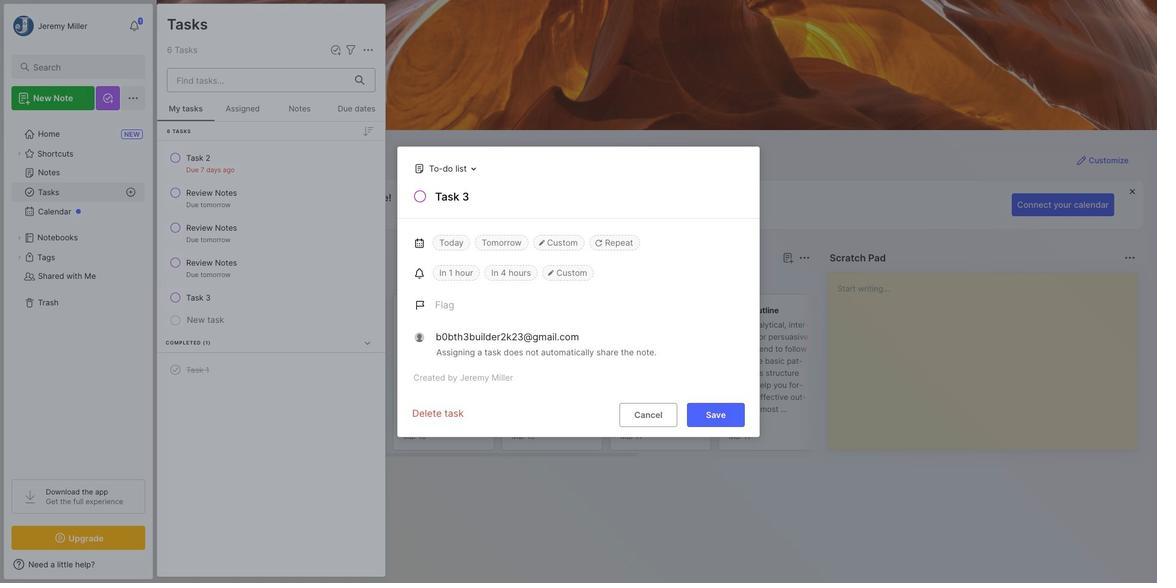 Task type: describe. For each thing, give the bounding box(es) containing it.
Start writing… text field
[[838, 273, 1138, 441]]

task 3 4 cell
[[186, 292, 211, 304]]

1 row from the top
[[162, 147, 381, 180]]

4 row from the top
[[162, 252, 381, 285]]

new task image
[[330, 44, 342, 56]]

expand notebooks image
[[16, 235, 23, 242]]

task 1 0 cell
[[186, 364, 209, 376]]

review notes 3 cell
[[186, 257, 237, 269]]

5 row from the top
[[162, 287, 381, 309]]

Find tasks… text field
[[169, 70, 348, 90]]

review notes 1 cell
[[186, 187, 237, 199]]

expand tags image
[[16, 254, 23, 261]]

collapse 01_completed image
[[362, 337, 374, 349]]

3 row from the top
[[162, 217, 381, 250]]

Enter task text field
[[434, 189, 745, 210]]

main element
[[0, 0, 157, 584]]

2 tab from the left
[[219, 273, 268, 287]]



Task type: locate. For each thing, give the bounding box(es) containing it.
Go to note or move task field
[[408, 160, 480, 177]]

thumbnail image
[[621, 378, 666, 424]]

row group
[[157, 122, 385, 391], [176, 294, 1045, 458]]

tree inside main element
[[4, 118, 153, 469]]

Search text field
[[33, 62, 134, 73]]

None search field
[[33, 60, 134, 74]]

6 row from the top
[[162, 359, 381, 381]]

0 horizontal spatial tab
[[179, 273, 214, 287]]

task 2 0 cell
[[186, 152, 211, 164]]

tab
[[179, 273, 214, 287], [219, 273, 268, 287]]

review notes 2 cell
[[186, 222, 237, 234]]

1 tab from the left
[[179, 273, 214, 287]]

tab up task 3 4 cell
[[179, 273, 214, 287]]

2 row from the top
[[162, 182, 381, 215]]

none search field inside main element
[[33, 60, 134, 74]]

tree
[[4, 118, 153, 469]]

tab down review notes 3 "cell"
[[219, 273, 268, 287]]

1 horizontal spatial tab
[[219, 273, 268, 287]]

tab list
[[179, 273, 809, 287]]

row
[[162, 147, 381, 180], [162, 182, 381, 215], [162, 217, 381, 250], [162, 252, 381, 285], [162, 287, 381, 309], [162, 359, 381, 381]]



Task type: vqa. For each thing, say whether or not it's contained in the screenshot.
the bottom with
no



